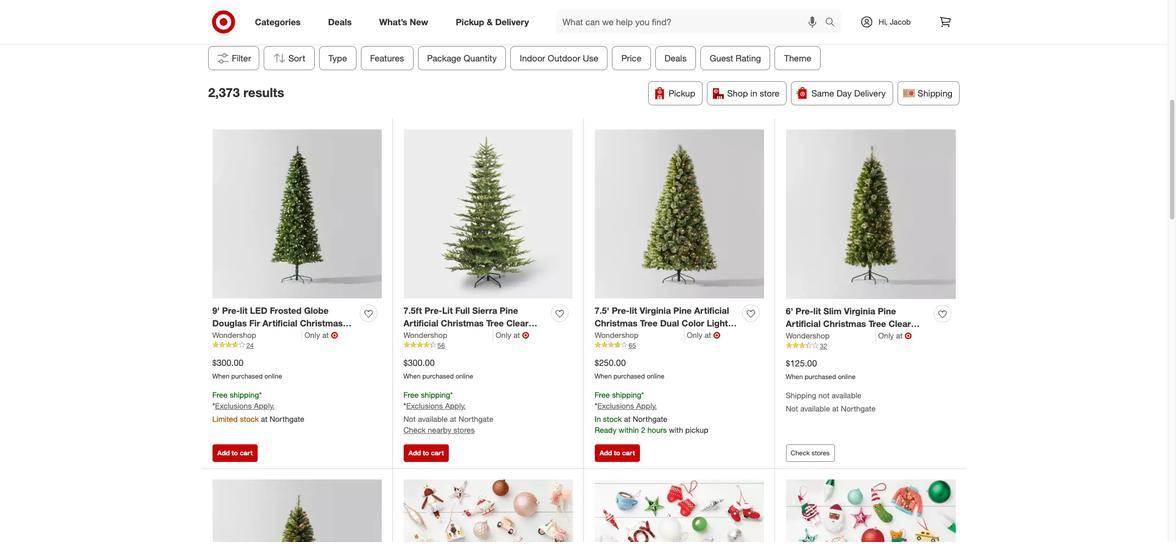 Task type: vqa. For each thing, say whether or not it's contained in the screenshot.
Delivery
yes



Task type: locate. For each thing, give the bounding box(es) containing it.
at inside free shipping * * exclusions apply. in stock at  northgate ready within 2 hours with pickup
[[624, 415, 631, 424]]

1 horizontal spatial $300.00
[[403, 358, 435, 369]]

- for 6' pre-lit slim virginia pine artificial christmas tree clear lights - wondershop™
[[814, 331, 818, 342]]

wondershop™ down warm
[[212, 343, 270, 354]]

lights inside 6' pre-lit slim virginia pine artificial christmas tree clear lights - wondershop™
[[786, 331, 812, 342]]

3 shipping from the left
[[612, 390, 641, 400]]

online for virginia
[[647, 372, 664, 381]]

to for 7.5' pre-lit virginia pine artificial christmas tree dual color lights - wondershop™
[[614, 449, 620, 458]]

lights left 32
[[786, 331, 812, 342]]

65 link
[[595, 341, 764, 351]]

1 to from the left
[[232, 449, 238, 458]]

free inside free shipping * * exclusions apply. not available at northgate check nearby stores
[[403, 390, 419, 400]]

exclusions apply. link up limited
[[215, 402, 275, 411]]

stock for $300.00
[[240, 415, 259, 424]]

1 vertical spatial delivery
[[854, 88, 886, 99]]

christmas
[[300, 318, 343, 329], [441, 318, 484, 329], [595, 318, 638, 329], [823, 319, 866, 330]]

$300.00 when purchased online down 56
[[403, 358, 473, 381]]

limited
[[212, 415, 238, 424]]

wondershop link up 65
[[595, 330, 685, 341]]

cart
[[240, 449, 253, 458], [431, 449, 444, 458], [622, 449, 635, 458]]

1 vertical spatial not
[[403, 415, 416, 424]]

0 vertical spatial check
[[403, 426, 426, 435]]

1 horizontal spatial cart
[[431, 449, 444, 458]]

9'
[[212, 305, 220, 316]]

3 cart from the left
[[622, 449, 635, 458]]

free up in at the right bottom
[[595, 390, 610, 400]]

2 apply. from the left
[[445, 402, 466, 411]]

delivery inside button
[[854, 88, 886, 99]]

1 horizontal spatial shipping
[[421, 390, 450, 400]]

shipping inside button
[[918, 88, 953, 99]]

at up 32 link
[[896, 331, 903, 340]]

pickup for pickup
[[669, 88, 695, 99]]

65
[[629, 342, 636, 350]]

not down $125.00
[[786, 405, 798, 414]]

available right not
[[832, 391, 862, 400]]

free up check nearby stores button
[[403, 390, 419, 400]]

stores right nearby
[[453, 426, 475, 435]]

winter lodge christmas tree ornament set 85pc - wondershop™ image
[[595, 480, 764, 543], [595, 480, 764, 543]]

2
[[641, 426, 645, 435]]

delivery for pickup & delivery
[[495, 16, 529, 27]]

wondershop link for led
[[212, 330, 302, 341]]

1 $300.00 from the left
[[212, 358, 244, 369]]

0 horizontal spatial stock
[[240, 415, 259, 424]]

2 horizontal spatial pine
[[878, 306, 896, 317]]

pre- for 9'
[[222, 305, 240, 316]]

exclusions apply. link for 7.5' pre-lit virginia pine artificial christmas tree dual color lights - wondershop™
[[597, 402, 657, 411]]

2 shipping from the left
[[421, 390, 450, 400]]

1 horizontal spatial $300.00 when purchased online
[[403, 358, 473, 381]]

in
[[750, 88, 757, 99]]

$300.00 down 7.5ft
[[403, 358, 435, 369]]

online inside $250.00 when purchased online
[[647, 372, 664, 381]]

0 horizontal spatial free
[[212, 390, 228, 400]]

pickup inside button
[[669, 88, 695, 99]]

cart for 7.5ft pre-lit full sierra pine artificial christmas tree clear lights - wondershop™
[[431, 449, 444, 458]]

2 horizontal spatial shipping
[[612, 390, 641, 400]]

wondershop
[[212, 331, 256, 340], [403, 331, 447, 340], [595, 331, 639, 340], [786, 331, 830, 340]]

deals inside deals button
[[665, 53, 687, 64]]

lights right color
[[707, 318, 733, 329]]

7.5' pre-lit virginia pine artificial christmas tree dual color lights - wondershop™
[[595, 305, 733, 342]]

artificial inside "9' pre-lit led frosted globe douglas fir artificial christmas tree warm white lights - wondershop™"
[[263, 318, 297, 329]]

wondershop link up 32
[[786, 331, 876, 342]]

wondershop up 32
[[786, 331, 830, 340]]

exclusions up limited
[[215, 402, 252, 411]]

apply. inside free shipping * * exclusions apply. limited stock at  northgate
[[254, 402, 275, 411]]

online up shipping not available not available at northgate
[[838, 373, 856, 381]]

3 exclusions apply. link from the left
[[597, 402, 657, 411]]

1 horizontal spatial delivery
[[854, 88, 886, 99]]

0 horizontal spatial add to cart button
[[212, 445, 258, 462]]

2 horizontal spatial apply.
[[636, 402, 657, 411]]

to down ready
[[614, 449, 620, 458]]

pre- for 6'
[[796, 306, 813, 317]]

to down limited
[[232, 449, 238, 458]]

0 vertical spatial deals
[[328, 16, 352, 27]]

1 horizontal spatial free
[[403, 390, 419, 400]]

wondershop™ for slim
[[820, 331, 878, 342]]

wondershop™ inside the '7.5' pre-lit virginia pine artificial christmas tree dual color lights - wondershop™'
[[601, 331, 658, 342]]

6' pre-lit slim virginia pine artificial christmas tree clear lights - wondershop™
[[786, 306, 911, 342]]

sort button
[[264, 46, 315, 70]]

delivery for same day delivery
[[854, 88, 886, 99]]

pre- inside 7.5ft pre-lit full sierra pine artificial christmas tree clear lights - wondershop™
[[424, 305, 442, 316]]

at up 65 link
[[705, 331, 711, 340]]

2 exclusions from the left
[[406, 402, 443, 411]]

2 horizontal spatial to
[[614, 449, 620, 458]]

wondershop™ down full
[[438, 331, 495, 342]]

7.5ft pre-lit full sierra pine artificial christmas tree clear lights - wondershop™
[[403, 305, 529, 342]]

wondershop for 9'
[[212, 331, 256, 340]]

christmas down full
[[441, 318, 484, 329]]

stock inside free shipping * * exclusions apply. in stock at  northgate ready within 2 hours with pickup
[[603, 415, 622, 424]]

9' pre-lit led frosted globe douglas fir artificial christmas tree warm white lights - wondershop™ image
[[212, 129, 382, 299], [212, 129, 382, 299]]

shipping for 7.5' pre-lit virginia pine artificial christmas tree dual color lights - wondershop™
[[612, 390, 641, 400]]

$300.00 for 9' pre-lit led frosted globe douglas fir artificial christmas tree warm white lights - wondershop™
[[212, 358, 244, 369]]

1 horizontal spatial stores
[[812, 449, 830, 458]]

2 horizontal spatial add to cart button
[[595, 445, 640, 462]]

pre- right 6' at the bottom of page
[[796, 306, 813, 317]]

0 vertical spatial available
[[832, 391, 862, 400]]

exclusions inside free shipping * * exclusions apply. not available at northgate check nearby stores
[[406, 402, 443, 411]]

at up nearby
[[450, 415, 456, 424]]

apply. inside free shipping * * exclusions apply. in stock at  northgate ready within 2 hours with pickup
[[636, 402, 657, 411]]

1 stock from the left
[[240, 415, 259, 424]]

only up 24 link
[[304, 331, 320, 340]]

only at ¬ for 7.5ft pre-lit full sierra pine artificial christmas tree clear lights - wondershop™
[[496, 330, 529, 341]]

shipping inside free shipping * * exclusions apply. limited stock at  northgate
[[230, 390, 259, 400]]

1 horizontal spatial lit
[[630, 305, 637, 316]]

what's new
[[379, 16, 428, 27]]

- inside 7.5ft pre-lit full sierra pine artificial christmas tree clear lights - wondershop™
[[432, 331, 435, 342]]

pickup down deals button
[[669, 88, 695, 99]]

to down check nearby stores button
[[423, 449, 429, 458]]

shipping for shipping not available not available at northgate
[[786, 391, 816, 400]]

check nearby stores button
[[403, 425, 475, 436]]

northgate inside free shipping * * exclusions apply. not available at northgate check nearby stores
[[459, 415, 493, 424]]

1 horizontal spatial to
[[423, 449, 429, 458]]

1 vertical spatial deals
[[665, 53, 687, 64]]

$300.00
[[212, 358, 244, 369], [403, 358, 435, 369]]

1 horizontal spatial add
[[408, 449, 421, 458]]

32
[[820, 342, 827, 350]]

0 horizontal spatial cart
[[240, 449, 253, 458]]

wondershop up 56
[[403, 331, 447, 340]]

purchased inside $250.00 when purchased online
[[614, 372, 645, 381]]

1 horizontal spatial pine
[[673, 305, 692, 316]]

available
[[832, 391, 862, 400], [800, 405, 830, 414], [418, 415, 448, 424]]

northgate
[[841, 405, 876, 414], [270, 415, 304, 424], [459, 415, 493, 424], [633, 415, 667, 424]]

search button
[[820, 10, 846, 36]]

shipping for 7.5ft pre-lit full sierra pine artificial christmas tree clear lights - wondershop™
[[421, 390, 450, 400]]

wondershop™ up $250.00 when purchased online
[[601, 331, 658, 342]]

2 horizontal spatial cart
[[622, 449, 635, 458]]

lights inside the '7.5' pre-lit virginia pine artificial christmas tree dual color lights - wondershop™'
[[707, 318, 733, 329]]

when inside '$125.00 when purchased online'
[[786, 373, 803, 381]]

shipping inside free shipping * * exclusions apply. not available at northgate check nearby stores
[[421, 390, 450, 400]]

lights right white
[[285, 331, 311, 342]]

deals up type on the top left of the page
[[328, 16, 352, 27]]

0 horizontal spatial $300.00
[[212, 358, 244, 369]]

lit right 7.5'
[[630, 305, 637, 316]]

add down ready
[[600, 449, 612, 458]]

purchased down $250.00
[[614, 372, 645, 381]]

online for full
[[456, 372, 473, 381]]

¬ for 6' pre-lit slim virginia pine artificial christmas tree clear lights - wondershop™
[[905, 331, 912, 342]]

2 horizontal spatial available
[[832, 391, 862, 400]]

wondershop™ down slim in the bottom of the page
[[820, 331, 878, 342]]

guest
[[710, 53, 733, 64]]

douglas
[[212, 318, 247, 329]]

0 horizontal spatial pickup
[[456, 16, 484, 27]]

pine inside 7.5ft pre-lit full sierra pine artificial christmas tree clear lights - wondershop™
[[500, 305, 518, 316]]

add to cart button down check nearby stores button
[[403, 445, 449, 462]]

2 add to cart from the left
[[408, 449, 444, 458]]

exclusions apply. link up nearby
[[406, 402, 466, 411]]

apply. inside free shipping * * exclusions apply. not available at northgate check nearby stores
[[445, 402, 466, 411]]

full
[[455, 305, 470, 316]]

stock up ready
[[603, 415, 622, 424]]

1 add to cart button from the left
[[212, 445, 258, 462]]

1 horizontal spatial add to cart button
[[403, 445, 449, 462]]

shipping inside free shipping * * exclusions apply. in stock at  northgate ready within 2 hours with pickup
[[612, 390, 641, 400]]

7.5ft pre-lit full sierra pine artificial christmas tree clear lights - wondershop™ link
[[403, 305, 547, 342]]

2 stock from the left
[[603, 415, 622, 424]]

exclusions up check nearby stores button
[[406, 402, 443, 411]]

lit inside "9' pre-lit led frosted globe douglas fir artificial christmas tree warm white lights - wondershop™"
[[240, 305, 248, 316]]

price
[[622, 53, 642, 64]]

pre- inside the '7.5' pre-lit virginia pine artificial christmas tree dual color lights - wondershop™'
[[612, 305, 630, 316]]

1 vertical spatial shipping
[[786, 391, 816, 400]]

0 vertical spatial stores
[[453, 426, 475, 435]]

available up check nearby stores button
[[418, 415, 448, 424]]

7.5ft
[[403, 305, 422, 316]]

&
[[487, 16, 493, 27], [426, 23, 431, 32]]

free for 9' pre-lit led frosted globe douglas fir artificial christmas tree warm white lights - wondershop™
[[212, 390, 228, 400]]

- inside the '7.5' pre-lit virginia pine artificial christmas tree dual color lights - wondershop™'
[[595, 331, 598, 342]]

pickup
[[456, 16, 484, 27], [669, 88, 695, 99]]

- inside 6' pre-lit slim virginia pine artificial christmas tree clear lights - wondershop™
[[814, 331, 818, 342]]

cart down "within"
[[622, 449, 635, 458]]

1 horizontal spatial add to cart
[[408, 449, 444, 458]]

clear
[[506, 318, 529, 329], [889, 319, 911, 330]]

1 horizontal spatial virginia
[[844, 306, 875, 317]]

0 horizontal spatial shipping
[[230, 390, 259, 400]]

add for 7.5' pre-lit virginia pine artificial christmas tree dual color lights - wondershop™
[[600, 449, 612, 458]]

only at ¬ for 9' pre-lit led frosted globe douglas fir artificial christmas tree warm white lights - wondershop™
[[304, 330, 338, 341]]

3 exclusions from the left
[[597, 402, 634, 411]]

northgate inside free shipping * * exclusions apply. limited stock at  northgate
[[270, 415, 304, 424]]

lit
[[442, 305, 453, 316]]

0 horizontal spatial exclusions
[[215, 402, 252, 411]]

artificial down frosted
[[263, 318, 297, 329]]

artificial down 6' at the bottom of page
[[786, 319, 821, 330]]

wondershop link down fir
[[212, 330, 302, 341]]

at up "within"
[[624, 415, 631, 424]]

when down $125.00
[[786, 373, 803, 381]]

1 apply. from the left
[[254, 402, 275, 411]]

exclusions
[[215, 402, 252, 411], [406, 402, 443, 411], [597, 402, 634, 411]]

not
[[786, 405, 798, 414], [403, 415, 416, 424]]

1 exclusions from the left
[[215, 402, 252, 411]]

1 horizontal spatial stock
[[603, 415, 622, 424]]

to for 7.5ft pre-lit full sierra pine artificial christmas tree clear lights - wondershop™
[[423, 449, 429, 458]]

hi, jacob
[[879, 17, 911, 26]]

2 horizontal spatial add to cart
[[600, 449, 635, 458]]

$300.00 when purchased online for -
[[403, 358, 473, 381]]

exclusions inside free shipping * * exclusions apply. in stock at  northgate ready within 2 hours with pickup
[[597, 402, 634, 411]]

1 cart from the left
[[240, 449, 253, 458]]

6'
[[786, 306, 793, 317]]

free inside free shipping * * exclusions apply. limited stock at  northgate
[[212, 390, 228, 400]]

virginia
[[640, 305, 671, 316], [844, 306, 875, 317]]

tinsel treehouse christmas tree ornament set 85pc - wondershop™ image
[[403, 480, 573, 543], [403, 480, 573, 543]]

online up free shipping * * exclusions apply. in stock at  northgate ready within 2 hours with pickup
[[647, 372, 664, 381]]

add down limited
[[217, 449, 230, 458]]

add to cart button down "within"
[[595, 445, 640, 462]]

3 free from the left
[[595, 390, 610, 400]]

deals inside deals link
[[328, 16, 352, 27]]

only up 56 link
[[496, 331, 511, 340]]

northgate for 7.5ft pre-lit full sierra pine artificial christmas tree clear lights - wondershop™
[[459, 415, 493, 424]]

at inside shipping not available not available at northgate
[[832, 405, 839, 414]]

online up free shipping * * exclusions apply. limited stock at  northgate
[[264, 372, 282, 381]]

stores
[[453, 426, 475, 435], [812, 449, 830, 458]]

7.5' pre-lit virginia pine artificial christmas tree dual color lights - wondershop™ image
[[595, 129, 764, 299], [595, 129, 764, 299]]

online inside '$125.00 when purchased online'
[[838, 373, 856, 381]]

0 horizontal spatial add to cart
[[217, 449, 253, 458]]

¬ for 7.5ft pre-lit full sierra pine artificial christmas tree clear lights - wondershop™
[[522, 330, 529, 341]]

1 free from the left
[[212, 390, 228, 400]]

1 vertical spatial check
[[791, 449, 810, 458]]

rating
[[736, 53, 761, 64]]

2 cart from the left
[[431, 449, 444, 458]]

0 vertical spatial not
[[786, 405, 798, 414]]

1 horizontal spatial exclusions
[[406, 402, 443, 411]]

3 add from the left
[[600, 449, 612, 458]]

add to cart down limited
[[217, 449, 253, 458]]

when down $250.00
[[595, 372, 612, 381]]

1 horizontal spatial deals
[[665, 53, 687, 64]]

shop
[[727, 88, 748, 99]]

pine up 32 link
[[878, 306, 896, 317]]

- left 32
[[814, 331, 818, 342]]

lit left led
[[240, 305, 248, 316]]

free shipping * * exclusions apply. in stock at  northgate ready within 2 hours with pickup
[[595, 390, 708, 435]]

snow globes
[[505, 23, 551, 32]]

3 add to cart from the left
[[600, 449, 635, 458]]

exclusions inside free shipping * * exclusions apply. limited stock at  northgate
[[215, 402, 252, 411]]

clear inside 6' pre-lit slim virginia pine artificial christmas tree clear lights - wondershop™
[[889, 319, 911, 330]]

0 horizontal spatial to
[[232, 449, 238, 458]]

1 horizontal spatial apply.
[[445, 402, 466, 411]]

0 horizontal spatial lit
[[240, 305, 248, 316]]

pre- for 7.5ft
[[424, 305, 442, 316]]

0 horizontal spatial pine
[[500, 305, 518, 316]]

exclusions apply. link up "within"
[[597, 402, 657, 411]]

pre- inside "9' pre-lit led frosted globe douglas fir artificial christmas tree warm white lights - wondershop™"
[[222, 305, 240, 316]]

wondershop link for full
[[403, 330, 493, 341]]

7.5ft pre-lit full sierra pine artificial christmas tree clear lights - wondershop™ image
[[403, 129, 573, 299], [403, 129, 573, 299]]

$300.00 for 7.5ft pre-lit full sierra pine artificial christmas tree clear lights - wondershop™
[[403, 358, 435, 369]]

pine up color
[[673, 305, 692, 316]]

tree down "sierra"
[[486, 318, 504, 329]]

0 horizontal spatial check
[[403, 426, 426, 435]]

indoor
[[520, 53, 545, 64]]

2,373 results
[[208, 84, 284, 100]]

2 free from the left
[[403, 390, 419, 400]]

1 horizontal spatial not
[[786, 405, 798, 414]]

new
[[410, 16, 428, 27]]

apply.
[[254, 402, 275, 411], [445, 402, 466, 411], [636, 402, 657, 411]]

3 apply. from the left
[[636, 402, 657, 411]]

stores down shipping not available not available at northgate
[[812, 449, 830, 458]]

free shipping * * exclusions apply. not available at northgate check nearby stores
[[403, 390, 493, 435]]

24 link
[[212, 341, 382, 351]]

2 horizontal spatial lit
[[813, 306, 821, 317]]

3 to from the left
[[614, 449, 620, 458]]

wondershop™ inside 7.5ft pre-lit full sierra pine artificial christmas tree clear lights - wondershop™
[[438, 331, 495, 342]]

6' pre-lit slim virginia pine artificial christmas tree clear lights - wondershop™ image
[[786, 129, 956, 299], [786, 129, 956, 299]]

quantity
[[464, 53, 497, 64]]

- for 7.5' pre-lit virginia pine artificial christmas tree dual color lights - wondershop™
[[595, 331, 598, 342]]

pine for 7.5ft pre-lit full sierra pine artificial christmas tree clear lights - wondershop™
[[500, 305, 518, 316]]

lights inside 7.5ft pre-lit full sierra pine artificial christmas tree clear lights - wondershop™
[[403, 331, 429, 342]]

1 add to cart from the left
[[217, 449, 253, 458]]

when up limited
[[212, 372, 229, 381]]

pine right "sierra"
[[500, 305, 518, 316]]

shop in store
[[727, 88, 780, 99]]

stock right limited
[[240, 415, 259, 424]]

1 horizontal spatial check
[[791, 449, 810, 458]]

exclusions for 7.5ft pre-lit full sierra pine artificial christmas tree clear lights - wondershop™
[[406, 402, 443, 411]]

$300.00 down warm
[[212, 358, 244, 369]]

lit for christmas
[[630, 305, 637, 316]]

lit
[[240, 305, 248, 316], [630, 305, 637, 316], [813, 306, 821, 317]]

virginia up dual
[[640, 305, 671, 316]]

2 $300.00 when purchased online from the left
[[403, 358, 473, 381]]

christmas down globe
[[300, 318, 343, 329]]

0 horizontal spatial apply.
[[254, 402, 275, 411]]

at down globe
[[322, 331, 329, 340]]

1 horizontal spatial clear
[[889, 319, 911, 330]]

0 horizontal spatial clear
[[506, 318, 529, 329]]

0 vertical spatial pickup
[[456, 16, 484, 27]]

online
[[264, 372, 282, 381], [456, 372, 473, 381], [647, 372, 664, 381], [838, 373, 856, 381]]

shipping inside shipping not available not available at northgate
[[786, 391, 816, 400]]

0 horizontal spatial available
[[418, 415, 448, 424]]

2 horizontal spatial add
[[600, 449, 612, 458]]

shipping
[[230, 390, 259, 400], [421, 390, 450, 400], [612, 390, 641, 400]]

0 vertical spatial shipping
[[918, 88, 953, 99]]

0 vertical spatial delivery
[[495, 16, 529, 27]]

1 vertical spatial pickup
[[669, 88, 695, 99]]

exclusions apply. link for 9' pre-lit led frosted globe douglas fir artificial christmas tree warm white lights - wondershop™
[[215, 402, 275, 411]]

purchased down 56
[[422, 372, 454, 381]]

christmas inside 6' pre-lit slim virginia pine artificial christmas tree clear lights - wondershop™
[[823, 319, 866, 330]]

not up check nearby stores button
[[403, 415, 416, 424]]

0 horizontal spatial deals
[[328, 16, 352, 27]]

1 $300.00 when purchased online from the left
[[212, 358, 282, 381]]

pre- inside 6' pre-lit slim virginia pine artificial christmas tree clear lights - wondershop™
[[796, 306, 813, 317]]

northgate for 9' pre-lit led frosted globe douglas fir artificial christmas tree warm white lights - wondershop™
[[270, 415, 304, 424]]

shipping up nearby
[[421, 390, 450, 400]]

tree down douglas
[[212, 331, 230, 342]]

$300.00 when purchased online
[[212, 358, 282, 381], [403, 358, 473, 381]]

56 link
[[403, 341, 573, 351]]

¬
[[331, 330, 338, 341], [522, 330, 529, 341], [713, 330, 721, 341], [905, 331, 912, 342]]

when inside $250.00 when purchased online
[[595, 372, 612, 381]]

pre- up douglas
[[222, 305, 240, 316]]

only for virginia
[[878, 331, 894, 340]]

add for 7.5ft pre-lit full sierra pine artificial christmas tree clear lights - wondershop™
[[408, 449, 421, 458]]

2 $300.00 from the left
[[403, 358, 435, 369]]

¬ for 7.5' pre-lit virginia pine artificial christmas tree dual color lights - wondershop™
[[713, 330, 721, 341]]

pine inside 6' pre-lit slim virginia pine artificial christmas tree clear lights - wondershop™
[[878, 306, 896, 317]]

check stores
[[791, 449, 830, 458]]

free for 7.5ft pre-lit full sierra pine artificial christmas tree clear lights - wondershop™
[[403, 390, 419, 400]]

purchased up not
[[805, 373, 836, 381]]

lit inside 6' pre-lit slim virginia pine artificial christmas tree clear lights - wondershop™
[[813, 306, 821, 317]]

9' pre-lit led frosted globe douglas fir artificial christmas tree warm white lights - wondershop™
[[212, 305, 343, 354]]

purchased down 24
[[231, 372, 263, 381]]

- down globe
[[314, 331, 317, 342]]

lights down 7.5ft
[[403, 331, 429, 342]]

pre- right 7.5ft
[[424, 305, 442, 316]]

0 horizontal spatial stores
[[453, 426, 475, 435]]

artificial down 7.5ft
[[403, 318, 438, 329]]

jacob
[[890, 17, 911, 26]]

2 horizontal spatial exclusions apply. link
[[597, 402, 657, 411]]

tree up 32 link
[[869, 319, 886, 330]]

stock inside free shipping * * exclusions apply. limited stock at  northgate
[[240, 415, 259, 424]]

free for 7.5' pre-lit virginia pine artificial christmas tree dual color lights - wondershop™
[[595, 390, 610, 400]]

christmas inside "9' pre-lit led frosted globe douglas fir artificial christmas tree warm white lights - wondershop™"
[[300, 318, 343, 329]]

cart down check nearby stores button
[[431, 449, 444, 458]]

add
[[217, 449, 230, 458], [408, 449, 421, 458], [600, 449, 612, 458]]

pre- for 7.5'
[[612, 305, 630, 316]]

add to cart button
[[212, 445, 258, 462], [403, 445, 449, 462], [595, 445, 640, 462]]

2 vertical spatial available
[[418, 415, 448, 424]]

when up free shipping * * exclusions apply. not available at northgate check nearby stores
[[403, 372, 421, 381]]

1 horizontal spatial pickup
[[669, 88, 695, 99]]

2 exclusions apply. link from the left
[[406, 402, 466, 411]]

virginia right slim in the bottom of the page
[[844, 306, 875, 317]]

clear inside 7.5ft pre-lit full sierra pine artificial christmas tree clear lights - wondershop™
[[506, 318, 529, 329]]

only down color
[[687, 331, 702, 340]]

add down check nearby stores button
[[408, 449, 421, 458]]

0 horizontal spatial virginia
[[640, 305, 671, 316]]

at right limited
[[261, 415, 267, 424]]

1 horizontal spatial shipping
[[918, 88, 953, 99]]

snow globes link
[[472, 0, 584, 33]]

not inside shipping not available not available at northgate
[[786, 405, 798, 414]]

2 horizontal spatial exclusions
[[597, 402, 634, 411]]

0 horizontal spatial delivery
[[495, 16, 529, 27]]

deals up pickup button at top right
[[665, 53, 687, 64]]

0 horizontal spatial add
[[217, 449, 230, 458]]

2 add to cart button from the left
[[403, 445, 449, 462]]

clear up 32 link
[[889, 319, 911, 330]]

1 vertical spatial available
[[800, 405, 830, 414]]

2 to from the left
[[423, 449, 429, 458]]

artificial inside 6' pre-lit slim virginia pine artificial christmas tree clear lights - wondershop™
[[786, 319, 821, 330]]

- down 7.5'
[[595, 331, 598, 342]]

cart down free shipping * * exclusions apply. limited stock at  northgate
[[240, 449, 253, 458]]

0 horizontal spatial shipping
[[786, 391, 816, 400]]

wondershop for 6'
[[786, 331, 830, 340]]

1 exclusions apply. link from the left
[[215, 402, 275, 411]]

free inside free shipping * * exclusions apply. in stock at  northgate ready within 2 hours with pickup
[[595, 390, 610, 400]]

globes
[[526, 23, 551, 32]]

exclusions up in at the right bottom
[[597, 402, 634, 411]]

shipping up limited
[[230, 390, 259, 400]]

add to cart button for 7.5ft pre-lit full sierra pine artificial christmas tree clear lights - wondershop™
[[403, 445, 449, 462]]

2 add from the left
[[408, 449, 421, 458]]

gingerbread playhouse christmas tree ornament set 85ct - wondershop™ image
[[786, 480, 956, 543], [786, 480, 956, 543]]

add to cart button down limited
[[212, 445, 258, 462]]

exclusions for 7.5' pre-lit virginia pine artificial christmas tree dual color lights - wondershop™
[[597, 402, 634, 411]]

- left 56
[[432, 331, 435, 342]]

northgate inside free shipping * * exclusions apply. in stock at  northgate ready within 2 hours with pickup
[[633, 415, 667, 424]]

1 vertical spatial stores
[[812, 449, 830, 458]]

only for pine
[[687, 331, 702, 340]]

6' pre-lit slim virginia pine artificial christmas tree multicolor lights - wondershop™ image
[[212, 480, 382, 543], [212, 480, 382, 543]]

wondershop down douglas
[[212, 331, 256, 340]]

wondershop link up 56
[[403, 330, 493, 341]]

2 horizontal spatial free
[[595, 390, 610, 400]]

apply. for tree
[[636, 402, 657, 411]]

christmas down slim in the bottom of the page
[[823, 319, 866, 330]]

add to cart button for 9' pre-lit led frosted globe douglas fir artificial christmas tree warm white lights - wondershop™
[[212, 445, 258, 462]]

what's new link
[[370, 10, 442, 34]]

0 horizontal spatial exclusions apply. link
[[215, 402, 275, 411]]

clear up 56 link
[[506, 318, 529, 329]]

wondershop up 65
[[595, 331, 639, 340]]

-
[[314, 331, 317, 342], [432, 331, 435, 342], [595, 331, 598, 342], [814, 331, 818, 342]]

3 add to cart button from the left
[[595, 445, 640, 462]]

1 shipping from the left
[[230, 390, 259, 400]]

0 horizontal spatial not
[[403, 415, 416, 424]]

1 add from the left
[[217, 449, 230, 458]]

lit inside the '7.5' pre-lit virginia pine artificial christmas tree dual color lights - wondershop™'
[[630, 305, 637, 316]]

1 horizontal spatial exclusions apply. link
[[406, 402, 466, 411]]

wondershop link
[[212, 330, 302, 341], [403, 330, 493, 341], [595, 330, 685, 341], [786, 331, 876, 342]]

- for 7.5ft pre-lit full sierra pine artificial christmas tree clear lights - wondershop™
[[432, 331, 435, 342]]

available down not
[[800, 405, 830, 414]]

0 horizontal spatial &
[[426, 23, 431, 32]]

wondershop™ inside 6' pre-lit slim virginia pine artificial christmas tree clear lights - wondershop™
[[820, 331, 878, 342]]

0 horizontal spatial $300.00 when purchased online
[[212, 358, 282, 381]]

purchased inside '$125.00 when purchased online'
[[805, 373, 836, 381]]

not
[[818, 391, 830, 400]]

when
[[212, 372, 229, 381], [403, 372, 421, 381], [595, 372, 612, 381], [786, 373, 803, 381]]

free up limited
[[212, 390, 228, 400]]



Task type: describe. For each thing, give the bounding box(es) containing it.
deals button
[[655, 46, 696, 70]]

shipping for shipping
[[918, 88, 953, 99]]

led
[[250, 305, 267, 316]]

apply. for christmas
[[445, 402, 466, 411]]

day
[[837, 88, 852, 99]]

categories
[[255, 16, 301, 27]]

tree inside 6' pre-lit slim virginia pine artificial christmas tree clear lights - wondershop™
[[869, 319, 886, 330]]

outdoor
[[548, 53, 580, 64]]

dual
[[660, 318, 679, 329]]

purchased for 7.5' pre-lit virginia pine artificial christmas tree dual color lights - wondershop™
[[614, 372, 645, 381]]

apply. for fir
[[254, 402, 275, 411]]

pickup & delivery
[[456, 16, 529, 27]]

results
[[243, 84, 284, 100]]

package quantity
[[427, 53, 497, 64]]

online for slim
[[838, 373, 856, 381]]

cart for 9' pre-lit led frosted globe douglas fir artificial christmas tree warm white lights - wondershop™
[[240, 449, 253, 458]]

at up 56 link
[[513, 331, 520, 340]]

pine inside the '7.5' pre-lit virginia pine artificial christmas tree dual color lights - wondershop™'
[[673, 305, 692, 316]]

pickup button
[[648, 81, 702, 106]]

wondershop™ for virginia
[[601, 331, 658, 342]]

exclusions apply. link for 7.5ft pre-lit full sierra pine artificial christmas tree clear lights - wondershop™
[[406, 402, 466, 411]]

artificial inside the '7.5' pre-lit virginia pine artificial christmas tree dual color lights - wondershop™'
[[694, 305, 729, 316]]

virginia inside the '7.5' pre-lit virginia pine artificial christmas tree dual color lights - wondershop™'
[[640, 305, 671, 316]]

northgate inside shipping not available not available at northgate
[[841, 405, 876, 414]]

only for sierra
[[496, 331, 511, 340]]

deals for deals button
[[665, 53, 687, 64]]

color
[[682, 318, 704, 329]]

wrapping paper & supplies
[[368, 23, 463, 32]]

cart for 7.5' pre-lit virginia pine artificial christmas tree dual color lights - wondershop™
[[622, 449, 635, 458]]

globe
[[304, 305, 329, 316]]

What can we help you find? suggestions appear below search field
[[556, 10, 828, 34]]

lights for 7.5' pre-lit virginia pine artificial christmas tree dual color lights - wondershop™
[[707, 318, 733, 329]]

to for 9' pre-lit led frosted globe douglas fir artificial christmas tree warm white lights - wondershop™
[[232, 449, 238, 458]]

2,373
[[208, 84, 240, 100]]

lights inside "9' pre-lit led frosted globe douglas fir artificial christmas tree warm white lights - wondershop™"
[[285, 331, 311, 342]]

warm
[[232, 331, 257, 342]]

clear for 7.5ft pre-lit full sierra pine artificial christmas tree clear lights - wondershop™
[[506, 318, 529, 329]]

add to cart for 7.5' pre-lit virginia pine artificial christmas tree dual color lights - wondershop™
[[600, 449, 635, 458]]

at inside free shipping * * exclusions apply. not available at northgate check nearby stores
[[450, 415, 456, 424]]

clear for 6' pre-lit slim virginia pine artificial christmas tree clear lights - wondershop™
[[889, 319, 911, 330]]

free shipping * * exclusions apply. limited stock at  northgate
[[212, 390, 304, 424]]

24
[[246, 342, 254, 350]]

categories link
[[246, 10, 314, 34]]

pine for 6' pre-lit slim virginia pine artificial christmas tree clear lights - wondershop™
[[878, 306, 896, 317]]

not inside free shipping * * exclusions apply. not available at northgate check nearby stores
[[403, 415, 416, 424]]

when for 7.5ft pre-lit full sierra pine artificial christmas tree clear lights - wondershop™
[[403, 372, 421, 381]]

check inside "button"
[[791, 449, 810, 458]]

package
[[427, 53, 461, 64]]

with
[[669, 426, 683, 435]]

stores inside free shipping * * exclusions apply. not available at northgate check nearby stores
[[453, 426, 475, 435]]

only at ¬ for 7.5' pre-lit virginia pine artificial christmas tree dual color lights - wondershop™
[[687, 330, 721, 341]]

wrapping
[[368, 23, 401, 32]]

only for frosted
[[304, 331, 320, 340]]

shipping for 9' pre-lit led frosted globe douglas fir artificial christmas tree warm white lights - wondershop™
[[230, 390, 259, 400]]

tree inside the '7.5' pre-lit virginia pine artificial christmas tree dual color lights - wondershop™'
[[640, 318, 658, 329]]

deals link
[[319, 10, 365, 34]]

$300.00 when purchased online for warm
[[212, 358, 282, 381]]

stock for $250.00
[[603, 415, 622, 424]]

check stores button
[[786, 445, 835, 462]]

same
[[811, 88, 834, 99]]

virginia inside 6' pre-lit slim virginia pine artificial christmas tree clear lights - wondershop™
[[844, 306, 875, 317]]

56
[[438, 342, 445, 350]]

¬ for 9' pre-lit led frosted globe douglas fir artificial christmas tree warm white lights - wondershop™
[[331, 330, 338, 341]]

$250.00 when purchased online
[[595, 358, 664, 381]]

7.5'
[[595, 305, 609, 316]]

filter button
[[208, 46, 259, 70]]

wrapping paper & supplies link
[[359, 0, 472, 33]]

artificial inside 7.5ft pre-lit full sierra pine artificial christmas tree clear lights - wondershop™
[[403, 318, 438, 329]]

paper
[[403, 23, 424, 32]]

add to cart for 7.5ft pre-lit full sierra pine artificial christmas tree clear lights - wondershop™
[[408, 449, 444, 458]]

nutcrackers
[[619, 23, 661, 32]]

6' pre-lit slim virginia pine artificial christmas tree clear lights - wondershop™ link
[[786, 305, 930, 342]]

northgate for 7.5' pre-lit virginia pine artificial christmas tree dual color lights - wondershop™
[[633, 415, 667, 424]]

lights for 6' pre-lit slim virginia pine artificial christmas tree clear lights - wondershop™
[[786, 331, 812, 342]]

nearby
[[428, 426, 451, 435]]

ready
[[595, 426, 617, 435]]

when for 9' pre-lit led frosted globe douglas fir artificial christmas tree warm white lights - wondershop™
[[212, 372, 229, 381]]

7.5' pre-lit virginia pine artificial christmas tree dual color lights - wondershop™ link
[[595, 305, 738, 342]]

package quantity button
[[418, 46, 506, 70]]

lit for artificial
[[813, 306, 821, 317]]

available inside free shipping * * exclusions apply. not available at northgate check nearby stores
[[418, 415, 448, 424]]

tree inside 7.5ft pre-lit full sierra pine artificial christmas tree clear lights - wondershop™
[[486, 318, 504, 329]]

check inside free shipping * * exclusions apply. not available at northgate check nearby stores
[[403, 426, 426, 435]]

nutcrackers link
[[584, 0, 696, 33]]

guest rating
[[710, 53, 761, 64]]

wondershop™ for full
[[438, 331, 495, 342]]

lights for 7.5ft pre-lit full sierra pine artificial christmas tree clear lights - wondershop™
[[403, 331, 429, 342]]

at inside free shipping * * exclusions apply. limited stock at  northgate
[[261, 415, 267, 424]]

theme
[[784, 53, 811, 64]]

shipping not available not available at northgate
[[786, 391, 876, 414]]

stores inside check stores "button"
[[812, 449, 830, 458]]

in
[[595, 415, 601, 424]]

white
[[259, 331, 283, 342]]

purchased for 9' pre-lit led frosted globe douglas fir artificial christmas tree warm white lights - wondershop™
[[231, 372, 263, 381]]

wondershop for 7.5ft
[[403, 331, 447, 340]]

add to cart for 9' pre-lit led frosted globe douglas fir artificial christmas tree warm white lights - wondershop™
[[217, 449, 253, 458]]

online for led
[[264, 372, 282, 381]]

- inside "9' pre-lit led frosted globe douglas fir artificial christmas tree warm white lights - wondershop™"
[[314, 331, 317, 342]]

theme button
[[775, 46, 821, 70]]

type
[[328, 53, 347, 64]]

pickup
[[685, 426, 708, 435]]

same day delivery button
[[791, 81, 893, 106]]

$250.00
[[595, 358, 626, 369]]

wondershop link for virginia
[[595, 330, 685, 341]]

when for 6' pre-lit slim virginia pine artificial christmas tree clear lights - wondershop™
[[786, 373, 803, 381]]

only at ¬ for 6' pre-lit slim virginia pine artificial christmas tree clear lights - wondershop™
[[878, 331, 912, 342]]

christmas inside 7.5ft pre-lit full sierra pine artificial christmas tree clear lights - wondershop™
[[441, 318, 484, 329]]

christmas inside the '7.5' pre-lit virginia pine artificial christmas tree dual color lights - wondershop™'
[[595, 318, 638, 329]]

pickup for pickup & delivery
[[456, 16, 484, 27]]

wondershop™ inside "9' pre-lit led frosted globe douglas fir artificial christmas tree warm white lights - wondershop™"
[[212, 343, 270, 354]]

32 link
[[786, 342, 956, 351]]

wondershop link for slim
[[786, 331, 876, 342]]

1 horizontal spatial available
[[800, 405, 830, 414]]

search
[[820, 17, 846, 28]]

what's
[[379, 16, 407, 27]]

wondershop for 7.5'
[[595, 331, 639, 340]]

use
[[583, 53, 598, 64]]

exclusions for 9' pre-lit led frosted globe douglas fir artificial christmas tree warm white lights - wondershop™
[[215, 402, 252, 411]]

sort
[[288, 53, 305, 64]]

1 horizontal spatial &
[[487, 16, 493, 27]]

fir
[[249, 318, 260, 329]]

add for 9' pre-lit led frosted globe douglas fir artificial christmas tree warm white lights - wondershop™
[[217, 449, 230, 458]]

when for 7.5' pre-lit virginia pine artificial christmas tree dual color lights - wondershop™
[[595, 372, 612, 381]]

filter
[[232, 53, 251, 64]]

add to cart button for 7.5' pre-lit virginia pine artificial christmas tree dual color lights - wondershop™
[[595, 445, 640, 462]]

frosted
[[270, 305, 302, 316]]

hours
[[647, 426, 667, 435]]

purchased for 7.5ft pre-lit full sierra pine artificial christmas tree clear lights - wondershop™
[[422, 372, 454, 381]]

$125.00
[[786, 358, 817, 369]]

purchased for 6' pre-lit slim virginia pine artificial christmas tree clear lights - wondershop™
[[805, 373, 836, 381]]

sierra
[[472, 305, 497, 316]]

tree inside "9' pre-lit led frosted globe douglas fir artificial christmas tree warm white lights - wondershop™"
[[212, 331, 230, 342]]

price button
[[612, 46, 651, 70]]

type button
[[319, 46, 356, 70]]

supplies
[[433, 23, 463, 32]]

same day delivery
[[811, 88, 886, 99]]

indoor outdoor use
[[520, 53, 598, 64]]

deals for deals link at the top
[[328, 16, 352, 27]]

store
[[760, 88, 780, 99]]

indoor outdoor use button
[[511, 46, 608, 70]]

hi,
[[879, 17, 888, 26]]

9' pre-lit led frosted globe douglas fir artificial christmas tree warm white lights - wondershop™ link
[[212, 305, 356, 354]]

shipping button
[[897, 81, 960, 106]]

features button
[[361, 46, 413, 70]]

pickup & delivery link
[[446, 10, 543, 34]]

slim
[[824, 306, 842, 317]]

lit for douglas
[[240, 305, 248, 316]]

snow
[[505, 23, 524, 32]]



